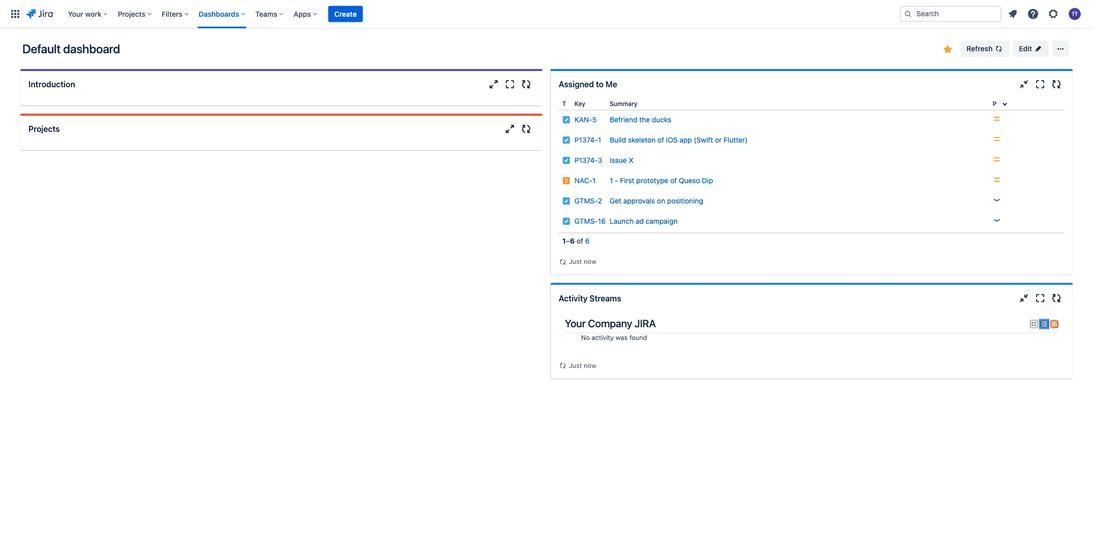 Task type: describe. For each thing, give the bounding box(es) containing it.
default dashboard
[[22, 42, 120, 56]]

activity
[[592, 334, 614, 342]]

gtms- for 16
[[574, 217, 598, 226]]

Search field
[[900, 6, 1002, 22]]

teams button
[[252, 6, 287, 22]]

assigned to me
[[559, 80, 617, 89]]

help image
[[1027, 8, 1039, 20]]

your profile and settings image
[[1069, 8, 1081, 20]]

was
[[616, 334, 628, 342]]

no
[[581, 334, 590, 342]]

1 – 6 of 6
[[562, 237, 590, 245]]

get approvals on positioning
[[610, 197, 703, 205]]

assigned
[[559, 80, 594, 89]]

gtms- for 2
[[574, 197, 598, 205]]

just now for activity
[[569, 362, 596, 369]]

ad
[[636, 217, 644, 226]]

1 - first prototype of queso dip link
[[610, 177, 713, 185]]

t
[[562, 100, 566, 107]]

just for assigned
[[569, 258, 582, 266]]

1 down p1374-3 link
[[592, 177, 596, 185]]

gtms-2
[[574, 197, 602, 205]]

refresh image
[[995, 45, 1003, 53]]

edit
[[1019, 44, 1032, 53]]

streams
[[589, 294, 621, 303]]

star default dashboard image
[[942, 43, 954, 55]]

maximize introduction image
[[504, 78, 516, 90]]

1 horizontal spatial of
[[657, 136, 664, 144]]

befriend the ducks
[[610, 116, 671, 124]]

1 left -
[[610, 177, 613, 185]]

p
[[993, 100, 997, 107]]

activity streams region
[[559, 312, 1065, 371]]

get approvals on positioning link
[[610, 197, 703, 205]]

jira
[[635, 318, 656, 330]]

2 horizontal spatial of
[[670, 177, 677, 185]]

befriend
[[610, 116, 637, 124]]

settings image
[[1047, 8, 1059, 20]]

now for activity
[[584, 362, 596, 369]]

low image
[[993, 216, 1001, 225]]

dashboard
[[63, 42, 120, 56]]

on
[[657, 197, 665, 205]]

1 down task image
[[562, 237, 566, 245]]

p1374-3 link
[[574, 156, 602, 165]]

filters button
[[159, 6, 193, 22]]

summary
[[610, 100, 638, 107]]

create button
[[328, 6, 363, 22]]

5
[[592, 116, 597, 124]]

1 - first prototype of queso dip
[[610, 177, 713, 185]]

gtms-16 link
[[574, 217, 606, 226]]

an arrow curved in a circular way on the button that refreshes the dashboard image
[[559, 362, 567, 370]]

filters
[[162, 10, 182, 18]]

refresh projects image
[[520, 123, 532, 135]]

positioning
[[667, 197, 703, 205]]

launch
[[610, 217, 634, 226]]

maximize activity streams image
[[1034, 292, 1046, 305]]

company
[[588, 318, 632, 330]]

skeleton
[[628, 136, 656, 144]]

appswitcher icon image
[[9, 8, 21, 20]]

kan-5 link
[[574, 116, 597, 124]]

refresh
[[967, 44, 993, 53]]

or
[[715, 136, 722, 144]]

refresh assigned to me image
[[1050, 78, 1063, 90]]

introduction
[[28, 80, 75, 89]]

3
[[598, 156, 602, 165]]

issue x link
[[610, 156, 633, 165]]

build
[[610, 136, 626, 144]]

3 medium image from the top
[[993, 155, 1001, 164]]

task image for p1374-1
[[562, 136, 570, 144]]

nac-1
[[574, 177, 596, 185]]

your for your company jira
[[565, 318, 586, 330]]

kan-5
[[574, 116, 597, 124]]

kan-
[[574, 116, 592, 124]]

now for assigned
[[584, 258, 596, 266]]

no activity was found
[[581, 334, 647, 342]]

approvals
[[623, 197, 655, 205]]

primary element
[[6, 0, 900, 28]]

banner containing your work
[[0, 0, 1093, 28]]

expand introduction image
[[488, 78, 500, 90]]

to
[[596, 80, 604, 89]]

gtms-2 link
[[574, 197, 602, 205]]

create
[[334, 10, 357, 18]]

1 left build
[[598, 136, 601, 144]]

befriend the ducks link
[[610, 116, 671, 124]]

prototype
[[636, 177, 668, 185]]

dip
[[702, 177, 713, 185]]



Task type: locate. For each thing, give the bounding box(es) containing it.
-
[[615, 177, 618, 185]]

your for your work
[[68, 10, 83, 18]]

just right an arrow curved in a circular way on the button that refreshes the dashboard image
[[569, 258, 582, 266]]

your work
[[68, 10, 101, 18]]

1 vertical spatial p1374-
[[574, 156, 598, 165]]

maximize assigned to me image
[[1034, 78, 1046, 90]]

notifications image
[[1007, 8, 1019, 20]]

2 vertical spatial of
[[577, 237, 583, 245]]

apps button
[[290, 6, 321, 22]]

task image left p1374-1 in the top right of the page
[[562, 136, 570, 144]]

just now inside "activity streams" region
[[569, 362, 596, 369]]

dashboards
[[199, 10, 239, 18]]

edit link
[[1013, 41, 1048, 57]]

activity streams
[[559, 294, 621, 303]]

low image
[[993, 196, 1001, 204]]

gtms- down nac-1 link
[[574, 197, 598, 205]]

minimize assigned to me image
[[1018, 78, 1030, 90]]

task image for kan-5
[[562, 116, 570, 124]]

16
[[598, 217, 606, 226]]

1 vertical spatial just
[[569, 362, 582, 369]]

p1374-1
[[574, 136, 601, 144]]

of left ios
[[657, 136, 664, 144]]

now
[[584, 258, 596, 266], [584, 362, 596, 369]]

0 vertical spatial now
[[584, 258, 596, 266]]

p1374- for 3
[[574, 156, 598, 165]]

medium image for ducks
[[993, 115, 1001, 123]]

just inside assigned to me "region"
[[569, 258, 582, 266]]

apps
[[294, 10, 311, 18]]

build skeleton of ios app (swift or flutter) link
[[610, 136, 748, 144]]

found
[[629, 334, 647, 342]]

1
[[598, 136, 601, 144], [592, 177, 596, 185], [610, 177, 613, 185], [562, 237, 566, 245]]

p1374-
[[574, 136, 598, 144], [574, 156, 598, 165]]

gtms-
[[574, 197, 598, 205], [574, 217, 598, 226]]

projects inside projects dropdown button
[[118, 10, 145, 18]]

1 p1374- from the top
[[574, 136, 598, 144]]

6
[[570, 237, 575, 245], [585, 237, 590, 245]]

projects
[[118, 10, 145, 18], [28, 124, 60, 134]]

your work button
[[65, 6, 112, 22]]

first
[[620, 177, 634, 185]]

1 6 from the left
[[570, 237, 575, 245]]

0 vertical spatial your
[[68, 10, 83, 18]]

1 vertical spatial now
[[584, 362, 596, 369]]

get
[[610, 197, 621, 205]]

key
[[574, 100, 585, 107]]

projects right work
[[118, 10, 145, 18]]

just for activity
[[569, 362, 582, 369]]

(swift
[[694, 136, 713, 144]]

1 vertical spatial gtms-
[[574, 217, 598, 226]]

just now right an arrow curved in a circular way on the button that refreshes the dashboard icon
[[569, 362, 596, 369]]

p1374- down kan-5 link
[[574, 136, 598, 144]]

0 vertical spatial of
[[657, 136, 664, 144]]

1 medium image from the top
[[993, 115, 1001, 123]]

4 task image from the top
[[562, 197, 570, 205]]

build skeleton of ios app (swift or flutter)
[[610, 136, 748, 144]]

gtms-16 launch ad campaign
[[574, 217, 678, 226]]

flutter)
[[724, 136, 748, 144]]

task image down 't'
[[562, 116, 570, 124]]

search image
[[904, 10, 912, 18]]

work
[[85, 10, 101, 18]]

1 task image from the top
[[562, 116, 570, 124]]

1 horizontal spatial projects
[[118, 10, 145, 18]]

expand projects image
[[504, 123, 516, 135]]

2 just now from the top
[[569, 362, 596, 369]]

edit icon image
[[1034, 45, 1042, 53]]

1 now from the top
[[584, 258, 596, 266]]

just now
[[569, 258, 596, 266], [569, 362, 596, 369]]

0 horizontal spatial your
[[68, 10, 83, 18]]

task image
[[562, 217, 570, 226]]

1 vertical spatial projects
[[28, 124, 60, 134]]

your inside "activity streams" region
[[565, 318, 586, 330]]

projects down introduction
[[28, 124, 60, 134]]

6 right –
[[585, 237, 590, 245]]

1 vertical spatial your
[[565, 318, 586, 330]]

1 just from the top
[[569, 258, 582, 266]]

–
[[566, 237, 570, 245]]

your company jira
[[565, 318, 656, 330]]

0 horizontal spatial of
[[577, 237, 583, 245]]

task image for gtms-2
[[562, 197, 570, 205]]

0 vertical spatial medium image
[[993, 115, 1001, 123]]

ducks
[[652, 116, 671, 124]]

1 vertical spatial of
[[670, 177, 677, 185]]

task image down idea image
[[562, 197, 570, 205]]

dashboards button
[[196, 6, 249, 22]]

2
[[598, 197, 602, 205]]

ios
[[666, 136, 678, 144]]

now right an arrow curved in a circular way on the button that refreshes the dashboard icon
[[584, 362, 596, 369]]

1 vertical spatial medium image
[[993, 135, 1001, 143]]

6 left 6 'link'
[[570, 237, 575, 245]]

2 vertical spatial medium image
[[993, 155, 1001, 164]]

0 vertical spatial just
[[569, 258, 582, 266]]

1 horizontal spatial 6
[[585, 237, 590, 245]]

medium image
[[993, 176, 1001, 184]]

x
[[629, 156, 633, 165]]

just
[[569, 258, 582, 266], [569, 362, 582, 369]]

2 medium image from the top
[[993, 135, 1001, 143]]

refresh activity streams image
[[1050, 292, 1063, 305]]

3 task image from the top
[[562, 157, 570, 165]]

an arrow curved in a circular way on the button that refreshes the dashboard image
[[559, 258, 567, 266]]

your inside popup button
[[68, 10, 83, 18]]

p1374-1 link
[[574, 136, 601, 144]]

task image for p1374-3
[[562, 157, 570, 165]]

task image
[[562, 116, 570, 124], [562, 136, 570, 144], [562, 157, 570, 165], [562, 197, 570, 205]]

p1374- up nac-1 link
[[574, 156, 598, 165]]

now down 6 'link'
[[584, 258, 596, 266]]

just right an arrow curved in a circular way on the button that refreshes the dashboard icon
[[569, 362, 582, 369]]

issue
[[610, 156, 627, 165]]

banner
[[0, 0, 1093, 28]]

0 vertical spatial just now
[[569, 258, 596, 266]]

of
[[657, 136, 664, 144], [670, 177, 677, 185], [577, 237, 583, 245]]

p1374- for 1
[[574, 136, 598, 144]]

task image up idea image
[[562, 157, 570, 165]]

2 6 from the left
[[585, 237, 590, 245]]

of left queso
[[670, 177, 677, 185]]

default
[[22, 42, 61, 56]]

2 now from the top
[[584, 362, 596, 369]]

your up the no
[[565, 318, 586, 330]]

just inside "activity streams" region
[[569, 362, 582, 369]]

0 horizontal spatial 6
[[570, 237, 575, 245]]

2 gtms- from the top
[[574, 217, 598, 226]]

app
[[679, 136, 692, 144]]

2 task image from the top
[[562, 136, 570, 144]]

1 just now from the top
[[569, 258, 596, 266]]

0 horizontal spatial projects
[[28, 124, 60, 134]]

the
[[639, 116, 650, 124]]

teams
[[255, 10, 277, 18]]

just now right an arrow curved in a circular way on the button that refreshes the dashboard image
[[569, 258, 596, 266]]

now inside "activity streams" region
[[584, 362, 596, 369]]

0 vertical spatial projects
[[118, 10, 145, 18]]

2 just from the top
[[569, 362, 582, 369]]

of left 6 'link'
[[577, 237, 583, 245]]

idea image
[[562, 177, 570, 185]]

just now for assigned
[[569, 258, 596, 266]]

issue x
[[610, 156, 633, 165]]

queso
[[679, 177, 700, 185]]

assigned to me region
[[559, 98, 1065, 267]]

1 horizontal spatial your
[[565, 318, 586, 330]]

0 vertical spatial gtms-
[[574, 197, 598, 205]]

6 link
[[585, 237, 590, 245]]

campaign
[[646, 217, 678, 226]]

your left work
[[68, 10, 83, 18]]

me
[[606, 80, 617, 89]]

launch ad campaign link
[[610, 217, 678, 226]]

gtms- right task image
[[574, 217, 598, 226]]

medium image for of
[[993, 135, 1001, 143]]

p1374-3
[[574, 156, 602, 165]]

now inside assigned to me "region"
[[584, 258, 596, 266]]

activity
[[559, 294, 587, 303]]

jira image
[[26, 8, 53, 20], [26, 8, 53, 20]]

1 vertical spatial just now
[[569, 362, 596, 369]]

minimize activity streams image
[[1018, 292, 1030, 305]]

medium image
[[993, 115, 1001, 123], [993, 135, 1001, 143], [993, 155, 1001, 164]]

1 gtms- from the top
[[574, 197, 598, 205]]

nac-
[[574, 177, 592, 185]]

projects button
[[115, 6, 156, 22]]

nac-1 link
[[574, 177, 596, 185]]

refresh button
[[960, 41, 1009, 57]]

refresh introduction image
[[520, 78, 532, 90]]

2 p1374- from the top
[[574, 156, 598, 165]]

more dashboard actions image
[[1054, 43, 1067, 55]]

just now inside assigned to me "region"
[[569, 258, 596, 266]]

0 vertical spatial p1374-
[[574, 136, 598, 144]]



Task type: vqa. For each thing, say whether or not it's contained in the screenshot.
THE KEY
yes



